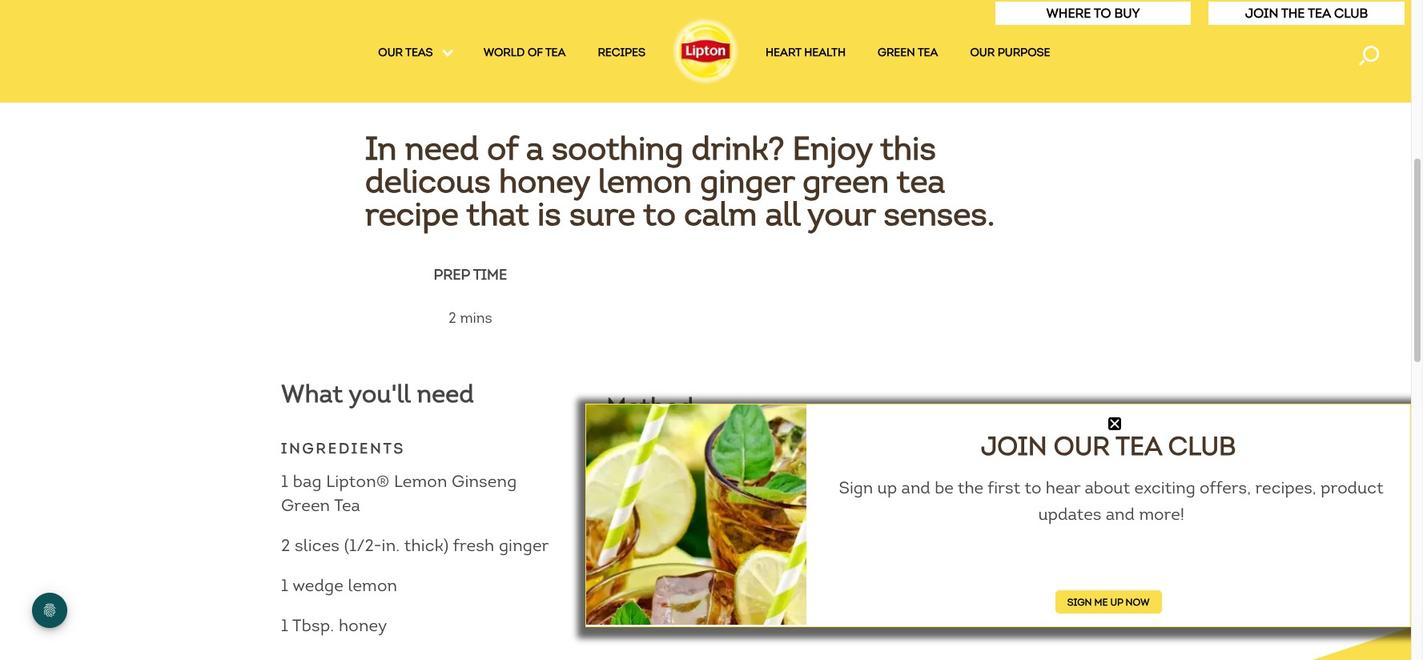 Task type: describe. For each thing, give the bounding box(es) containing it.
of
[[487, 129, 518, 169]]

lipton site logo image
[[670, 14, 742, 87]]

exciting
[[1135, 477, 1196, 498]]

for
[[896, 464, 919, 485]]

ginger inside in need of a soothing drink? enjoy this delicous honey lemon ginger green tea recipe that is sure to calm all your senses.
[[700, 162, 795, 201]]

in need of a soothing drink? enjoy this delicous honey lemon ginger green tea recipe that is sure to calm all your senses.
[[365, 129, 995, 234]]

1 tbsp. honey
[[281, 616, 387, 636]]

health
[[804, 46, 846, 59]]

that
[[467, 195, 529, 234]]

sure
[[570, 195, 636, 234]]

calm
[[684, 195, 757, 234]]

our purpose
[[971, 46, 1051, 59]]

2 mins
[[449, 310, 492, 327]]

honey inside brew lipton® lemon ginseng green tea bag and ginger in 1 cup boiling water for 3 minutes. remove tea bag and ginger. squeeze in juice from lemon wedge and stir in honey and salt.
[[810, 512, 858, 533]]

where to buy button
[[995, 1, 1192, 26]]

our purpose link
[[971, 46, 1051, 65]]

buy
[[1115, 6, 1141, 21]]

first
[[988, 477, 1021, 498]]

1 wedge lemon
[[281, 576, 398, 596]]

enjoy
[[793, 129, 873, 169]]

2 vertical spatial ginger
[[499, 535, 549, 556]]

hear
[[1046, 477, 1081, 498]]

0 horizontal spatial in
[[725, 464, 740, 485]]

sign me up now link
[[1056, 590, 1162, 614]]

stir
[[761, 512, 787, 533]]

teas
[[406, 46, 433, 59]]

heart
[[766, 46, 802, 59]]

to inside sign up and be the first to hear about exciting offers, recipes, product updates and more!
[[1025, 477, 1042, 498]]

water
[[846, 464, 891, 485]]

squeeze
[[826, 488, 893, 509]]

sign
[[839, 477, 873, 498]]

lemon inside brew lipton® lemon ginseng green tea bag and ginger in 1 cup boiling water for 3 minutes. remove tea bag and ginger. squeeze in juice from lemon wedge and stir in honey and salt.
[[783, 440, 837, 461]]

need inside in need of a soothing drink? enjoy this delicous honey lemon ginger green tea recipe that is sure to calm all your senses.
[[405, 129, 479, 169]]

2 for 2 slices (1/2-in. thick) fresh ginger
[[281, 535, 290, 556]]

join
[[981, 430, 1048, 462]]

tbsp.
[[293, 616, 334, 636]]

up
[[1111, 596, 1124, 608]]

hero image image
[[0, 0, 1412, 64]]

this
[[880, 129, 936, 169]]

world of tea link
[[484, 46, 566, 65]]

3
[[923, 464, 933, 485]]

recipes
[[598, 46, 646, 59]]

sign me up now
[[1068, 596, 1150, 608]]

minutes.
[[938, 464, 1006, 485]]

tea inside in need of a soothing drink? enjoy this delicous honey lemon ginger green tea recipe that is sure to calm all your senses.
[[897, 162, 946, 201]]

lemon inside brew lipton® lemon ginseng green tea bag and ginger in 1 cup boiling water for 3 minutes. remove tea bag and ginger. squeeze in juice from lemon wedge and stir in honey and salt.
[[1000, 488, 1050, 509]]

2 slices (1/2-in. thick) fresh ginger
[[281, 535, 549, 556]]

about
[[1085, 477, 1131, 498]]

offers,
[[1200, 477, 1251, 498]]

up
[[878, 477, 897, 498]]

green tea
[[878, 46, 939, 59]]

of
[[528, 46, 543, 59]]

be
[[935, 477, 954, 498]]

you'll
[[349, 379, 411, 409]]

and down about
[[1106, 504, 1135, 524]]

me
[[1095, 596, 1108, 608]]

is
[[538, 195, 561, 234]]

sign
[[1068, 596, 1092, 608]]

honey inside in need of a soothing drink? enjoy this delicous honey lemon ginger green tea recipe that is sure to calm all your senses.
[[499, 162, 590, 201]]

0 horizontal spatial honey
[[339, 616, 387, 636]]

(1/2-
[[344, 535, 382, 556]]

what you'll need
[[281, 379, 474, 409]]

wedge inside brew lipton® lemon ginseng green tea bag and ginger in 1 cup boiling water for 3 minutes. remove tea bag and ginger. squeeze in juice from lemon wedge and stir in honey and salt.
[[671, 512, 722, 533]]

slices
[[295, 535, 340, 556]]

1 horizontal spatial bag
[[701, 488, 730, 509]]

recipe
[[365, 195, 459, 234]]

prep time
[[434, 266, 507, 284]]

what
[[281, 379, 343, 409]]

tea inside button
[[1308, 6, 1331, 21]]

tea for of
[[546, 46, 566, 59]]

to
[[1094, 6, 1111, 21]]

join our tea club
[[981, 430, 1237, 462]]

join the tea club button
[[1208, 1, 1406, 26]]

ginger inside brew lipton® lemon ginseng green tea bag and ginger in 1 cup boiling water for 3 minutes. remove tea bag and ginger. squeeze in juice from lemon wedge and stir in honey and salt.
[[671, 464, 721, 485]]

1 inside brew lipton® lemon ginseng green tea bag and ginger in 1 cup boiling water for 3 minutes. remove tea bag and ginger. squeeze in juice from lemon wedge and stir in honey and salt.
[[744, 464, 751, 485]]

heart health
[[766, 46, 846, 59]]

purpose
[[998, 46, 1051, 59]]

green
[[803, 162, 889, 201]]

our teas
[[378, 46, 436, 59]]

more!
[[1140, 504, 1185, 524]]

ginseng inside brew lipton® lemon ginseng green tea bag and ginger in 1 cup boiling water for 3 minutes. remove tea bag and ginger. squeeze in juice from lemon wedge and stir in honey and salt.
[[841, 440, 906, 461]]

brew
[[671, 440, 711, 461]]

world of tea
[[484, 46, 566, 59]]



Task type: vqa. For each thing, say whether or not it's contained in the screenshot.
bottom lemon
yes



Task type: locate. For each thing, give the bounding box(es) containing it.
0 vertical spatial lemon
[[783, 440, 837, 461]]

026e8 image
[[1109, 417, 1122, 430]]

0 vertical spatial tea
[[546, 46, 566, 59]]

tea inside brew lipton® lemon ginseng green tea bag and ginger in 1 cup boiling water for 3 minutes. remove tea bag and ginger. squeeze in juice from lemon wedge and stir in honey and salt.
[[671, 488, 697, 509]]

juice
[[916, 488, 953, 509]]

2 horizontal spatial bag
[[994, 440, 1023, 461]]

1 vertical spatial need
[[417, 379, 474, 409]]

lemon up boiling
[[783, 440, 837, 461]]

to right first at the bottom right
[[1025, 477, 1042, 498]]

2 horizontal spatial honey
[[810, 512, 858, 533]]

the
[[958, 477, 984, 498]]

need
[[405, 129, 479, 169], [417, 379, 474, 409]]

where
[[1047, 6, 1091, 21]]

2 horizontal spatial in
[[897, 488, 911, 509]]

and down cup
[[734, 488, 764, 509]]

navigation containing our teas
[[0, 45, 1412, 65]]

2 left 'slices'
[[281, 535, 290, 556]]

0 vertical spatial wedge
[[671, 512, 722, 533]]

lipton® inside 1 bag lipton® lemon ginseng green tea
[[326, 471, 390, 492]]

2 left mins on the left of the page
[[449, 310, 456, 327]]

ginseng up fresh
[[452, 471, 517, 492]]

tea down brew at the bottom of the page
[[671, 488, 697, 509]]

2 vertical spatial honey
[[339, 616, 387, 636]]

0 horizontal spatial bag
[[293, 471, 322, 492]]

1 vertical spatial tea
[[1116, 430, 1162, 462]]

0 vertical spatial honey
[[499, 162, 590, 201]]

lemon inside 1 bag lipton® lemon ginseng green tea
[[394, 471, 447, 492]]

1 vertical spatial tea
[[671, 488, 697, 509]]

wedge down 'slices'
[[293, 576, 344, 596]]

1 horizontal spatial lipton®
[[715, 440, 779, 461]]

where to buy link
[[1047, 6, 1141, 21]]

bag up first at the bottom right
[[994, 440, 1023, 461]]

1 inside 1 bag lipton® lemon ginseng green tea
[[281, 471, 289, 492]]

1 horizontal spatial ginseng
[[841, 440, 906, 461]]

tea for our
[[1116, 430, 1162, 462]]

bag inside 1 bag lipton® lemon ginseng green tea
[[293, 471, 322, 492]]

ginseng
[[841, 440, 906, 461], [452, 471, 517, 492]]

in down for
[[897, 488, 911, 509]]

in
[[365, 129, 397, 169]]

1 horizontal spatial in
[[792, 512, 806, 533]]

1 vertical spatial green
[[911, 440, 960, 461]]

join
[[1246, 6, 1279, 21]]

and down 'squeeze'
[[863, 512, 892, 533]]

senses.
[[884, 195, 995, 234]]

updates
[[1039, 504, 1102, 524]]

2 horizontal spatial lemon
[[1000, 488, 1050, 509]]

our
[[378, 46, 403, 59]]

1 horizontal spatial honey
[[499, 162, 590, 201]]

ginseng up the water
[[841, 440, 906, 461]]

1 for 1 bag lipton® lemon ginseng green tea
[[281, 471, 289, 492]]

0 horizontal spatial to
[[643, 195, 676, 234]]

1 horizontal spatial tea
[[897, 162, 946, 201]]

wedge down brew at the bottom of the page
[[671, 512, 722, 533]]

0 horizontal spatial lemon
[[394, 471, 447, 492]]

lemon
[[598, 162, 692, 201], [1000, 488, 1050, 509], [348, 576, 398, 596]]

1 horizontal spatial lemon
[[598, 162, 692, 201]]

to right sure
[[643, 195, 676, 234]]

from
[[957, 488, 996, 509]]

tea
[[1308, 6, 1331, 21], [918, 46, 939, 59], [964, 440, 990, 461], [334, 495, 361, 516]]

lemon inside in need of a soothing drink? enjoy this delicous honey lemon ginger green tea recipe that is sure to calm all your senses.
[[598, 162, 692, 201]]

2 vertical spatial lemon
[[348, 576, 398, 596]]

navigation
[[0, 45, 1412, 65]]

prep
[[434, 266, 470, 284]]

lemon up 2 slices (1/2-in. thick) fresh ginger
[[394, 471, 447, 492]]

lemon
[[783, 440, 837, 461], [394, 471, 447, 492]]

0 horizontal spatial tea
[[671, 488, 697, 509]]

where to buy
[[1047, 6, 1141, 21]]

2
[[449, 310, 456, 327], [281, 535, 290, 556]]

1 down ingredients
[[281, 471, 289, 492]]

0 horizontal spatial our
[[971, 46, 995, 59]]

method
[[607, 392, 694, 422]]

1 vertical spatial honey
[[810, 512, 858, 533]]

green tea link
[[878, 46, 939, 65]]

all
[[766, 195, 800, 234]]

sign up and be the first to hear about exciting offers, recipes, product updates and more!
[[839, 477, 1384, 524]]

thick)
[[404, 535, 449, 556]]

your
[[808, 195, 876, 234]]

2 vertical spatial green
[[281, 495, 330, 516]]

world
[[484, 46, 525, 59]]

0 vertical spatial ginger
[[700, 162, 795, 201]]

tea up 'exciting'
[[1116, 430, 1162, 462]]

1 bag lipton® lemon ginseng green tea
[[281, 471, 521, 516]]

0 vertical spatial need
[[405, 129, 479, 169]]

fresh
[[453, 535, 495, 556]]

1 vertical spatial our
[[1054, 430, 1110, 462]]

1 vertical spatial 2
[[281, 535, 290, 556]]

1 horizontal spatial to
[[1025, 477, 1042, 498]]

tea
[[546, 46, 566, 59], [1116, 430, 1162, 462]]

and left be
[[902, 477, 931, 498]]

drink?
[[692, 129, 784, 169]]

0 horizontal spatial lipton®
[[326, 471, 390, 492]]

ingredients
[[281, 440, 406, 458]]

a
[[526, 129, 544, 169]]

green
[[878, 46, 915, 59], [911, 440, 960, 461], [281, 495, 330, 516]]

1 horizontal spatial our
[[1054, 430, 1110, 462]]

1 vertical spatial lemon
[[394, 471, 447, 492]]

to
[[643, 195, 676, 234], [1025, 477, 1042, 498]]

2 vertical spatial in
[[792, 512, 806, 533]]

signup image
[[587, 404, 807, 625]]

and
[[1028, 440, 1057, 461], [902, 477, 931, 498], [734, 488, 764, 509], [1106, 504, 1135, 524], [727, 512, 756, 533], [863, 512, 892, 533]]

1 vertical spatial to
[[1025, 477, 1042, 498]]

time
[[473, 266, 507, 284]]

1 vertical spatial in
[[897, 488, 911, 509]]

our
[[971, 46, 995, 59], [1054, 430, 1110, 462]]

lipton® inside brew lipton® lemon ginseng green tea bag and ginger in 1 cup boiling water for 3 minutes. remove tea bag and ginger. squeeze in juice from lemon wedge and stir in honey and salt.
[[715, 440, 779, 461]]

club
[[1169, 430, 1237, 462]]

1 vertical spatial wedge
[[293, 576, 344, 596]]

cup
[[756, 464, 785, 485]]

green up 3 on the bottom right of the page
[[911, 440, 960, 461]]

bag down ingredients
[[293, 471, 322, 492]]

now
[[1126, 596, 1150, 608]]

1 up 1 tbsp. honey
[[281, 576, 289, 596]]

product
[[1321, 477, 1384, 498]]

0 vertical spatial tea
[[897, 162, 946, 201]]

in.
[[382, 535, 400, 556]]

soothing
[[552, 129, 684, 169]]

1 horizontal spatial wedge
[[671, 512, 722, 533]]

need left of
[[405, 129, 479, 169]]

1 horizontal spatial 2
[[449, 310, 456, 327]]

our teas link
[[378, 46, 452, 65]]

boiling
[[790, 464, 842, 485]]

1 vertical spatial lipton®
[[326, 471, 390, 492]]

ginger.
[[768, 488, 822, 509]]

wedge
[[671, 512, 722, 533], [293, 576, 344, 596]]

0 vertical spatial lipton®
[[715, 440, 779, 461]]

need right you'll
[[417, 379, 474, 409]]

tea inside brew lipton® lemon ginseng green tea bag and ginger in 1 cup boiling water for 3 minutes. remove tea bag and ginger. squeeze in juice from lemon wedge and stir in honey and salt.
[[964, 440, 990, 461]]

1 for 1 tbsp. honey
[[281, 616, 289, 636]]

1 horizontal spatial tea
[[1116, 430, 1162, 462]]

our left purpose
[[971, 46, 995, 59]]

in down ginger.
[[792, 512, 806, 533]]

tea right of
[[546, 46, 566, 59]]

tea inside world of tea link
[[546, 46, 566, 59]]

join the tea club link
[[1246, 6, 1369, 21]]

1 horizontal spatial lemon
[[783, 440, 837, 461]]

and up remove
[[1028, 440, 1057, 461]]

0 horizontal spatial 2
[[281, 535, 290, 556]]

0 vertical spatial in
[[725, 464, 740, 485]]

0 vertical spatial our
[[971, 46, 995, 59]]

recipes,
[[1256, 477, 1317, 498]]

1 for 1 wedge lemon
[[281, 576, 289, 596]]

ginseng inside 1 bag lipton® lemon ginseng green tea
[[452, 471, 517, 492]]

2 for 2 mins
[[449, 310, 456, 327]]

ginger
[[700, 162, 795, 201], [671, 464, 721, 485], [499, 535, 549, 556]]

0 horizontal spatial tea
[[546, 46, 566, 59]]

to inside in need of a soothing drink? enjoy this delicous honey lemon ginger green tea recipe that is sure to calm all your senses.
[[643, 195, 676, 234]]

0 horizontal spatial lemon
[[348, 576, 398, 596]]

0 horizontal spatial wedge
[[293, 576, 344, 596]]

1 vertical spatial ginger
[[671, 464, 721, 485]]

open privacy settings image
[[32, 593, 67, 628]]

green up 'slices'
[[281, 495, 330, 516]]

recipes link
[[598, 46, 646, 65]]

our up hear
[[1054, 430, 1110, 462]]

0 horizontal spatial ginseng
[[452, 471, 517, 492]]

and left stir
[[727, 512, 756, 533]]

brew lipton® lemon ginseng green tea bag and ginger in 1 cup boiling water for 3 minutes. remove tea bag and ginger. squeeze in juice from lemon wedge and stir in honey and salt.
[[671, 440, 1078, 533]]

delicous
[[365, 162, 491, 201]]

1 left tbsp.
[[281, 616, 289, 636]]

1 vertical spatial lemon
[[1000, 488, 1050, 509]]

lipton®
[[715, 440, 779, 461], [326, 471, 390, 492]]

0 vertical spatial to
[[643, 195, 676, 234]]

club
[[1335, 6, 1369, 21]]

in
[[725, 464, 740, 485], [897, 488, 911, 509], [792, 512, 806, 533]]

tea right "green"
[[897, 162, 946, 201]]

remove
[[1010, 464, 1074, 485]]

heart health link
[[766, 46, 846, 65]]

lipton® down ingredients
[[326, 471, 390, 492]]

honey
[[499, 162, 590, 201], [810, 512, 858, 533], [339, 616, 387, 636]]

in left cup
[[725, 464, 740, 485]]

0 vertical spatial green
[[878, 46, 915, 59]]

1 vertical spatial ginseng
[[452, 471, 517, 492]]

0 vertical spatial 2
[[449, 310, 456, 327]]

0 vertical spatial ginseng
[[841, 440, 906, 461]]

tea inside 1 bag lipton® lemon ginseng green tea
[[334, 495, 361, 516]]

tea
[[897, 162, 946, 201], [671, 488, 697, 509]]

green inside 1 bag lipton® lemon ginseng green tea
[[281, 495, 330, 516]]

join the tea club
[[1246, 6, 1369, 21]]

green inside brew lipton® lemon ginseng green tea bag and ginger in 1 cup boiling water for 3 minutes. remove tea bag and ginger. squeeze in juice from lemon wedge and stir in honey and salt.
[[911, 440, 960, 461]]

the
[[1282, 6, 1305, 21]]

bag
[[994, 440, 1023, 461], [293, 471, 322, 492], [701, 488, 730, 509]]

0 vertical spatial lemon
[[598, 162, 692, 201]]

our inside navigation
[[971, 46, 995, 59]]

1 left cup
[[744, 464, 751, 485]]

bag down brew at the bottom of the page
[[701, 488, 730, 509]]

green right health
[[878, 46, 915, 59]]

lipton® up cup
[[715, 440, 779, 461]]



